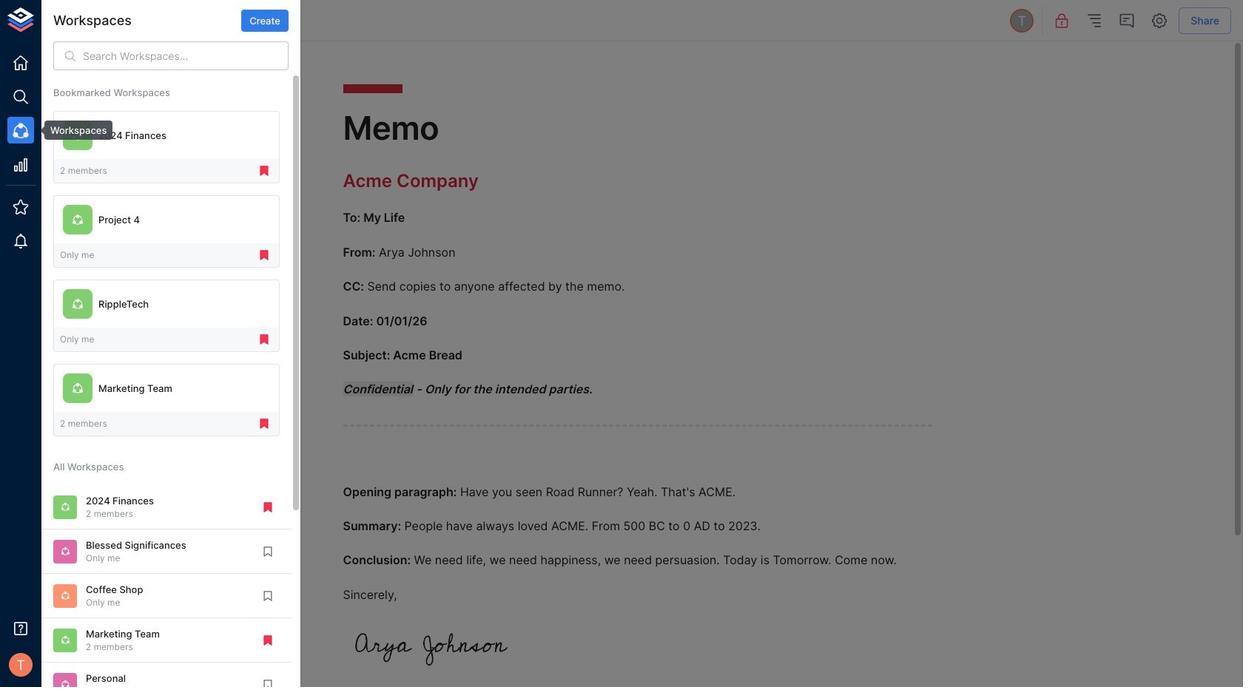 Task type: locate. For each thing, give the bounding box(es) containing it.
1 vertical spatial bookmark image
[[261, 590, 275, 603]]

1 remove bookmark image from the top
[[257, 164, 271, 178]]

remove bookmark image
[[257, 164, 271, 178], [257, 249, 271, 262], [257, 417, 271, 431]]

1 vertical spatial remove bookmark image
[[257, 249, 271, 262]]

remove favorite image
[[225, 7, 238, 21]]

Search Workspaces... text field
[[83, 41, 289, 70]]

0 vertical spatial bookmark image
[[261, 545, 275, 559]]

2 bookmark image from the top
[[261, 590, 275, 603]]

bookmark image
[[261, 545, 275, 559], [261, 590, 275, 603]]

0 vertical spatial remove bookmark image
[[257, 164, 271, 178]]

show wiki image
[[58, 12, 75, 30]]

2 remove bookmark image from the top
[[257, 249, 271, 262]]

tooltip
[[34, 121, 113, 140]]

this document is locked image
[[1053, 12, 1071, 30]]

comments image
[[1118, 12, 1136, 30]]

2 vertical spatial remove bookmark image
[[257, 417, 271, 431]]

remove bookmark image
[[257, 333, 271, 346], [261, 501, 275, 514], [261, 634, 275, 647]]



Task type: describe. For each thing, give the bounding box(es) containing it.
1 vertical spatial remove bookmark image
[[261, 501, 275, 514]]

1 bookmark image from the top
[[261, 545, 275, 559]]

settings image
[[1151, 12, 1169, 30]]

table of contents image
[[1086, 12, 1103, 30]]

3 remove bookmark image from the top
[[257, 417, 271, 431]]

go back image
[[97, 12, 115, 30]]

bookmark image
[[261, 678, 275, 687]]

0 vertical spatial remove bookmark image
[[257, 333, 271, 346]]

2 vertical spatial remove bookmark image
[[261, 634, 275, 647]]



Task type: vqa. For each thing, say whether or not it's contained in the screenshot.
Table of Contents icon
yes



